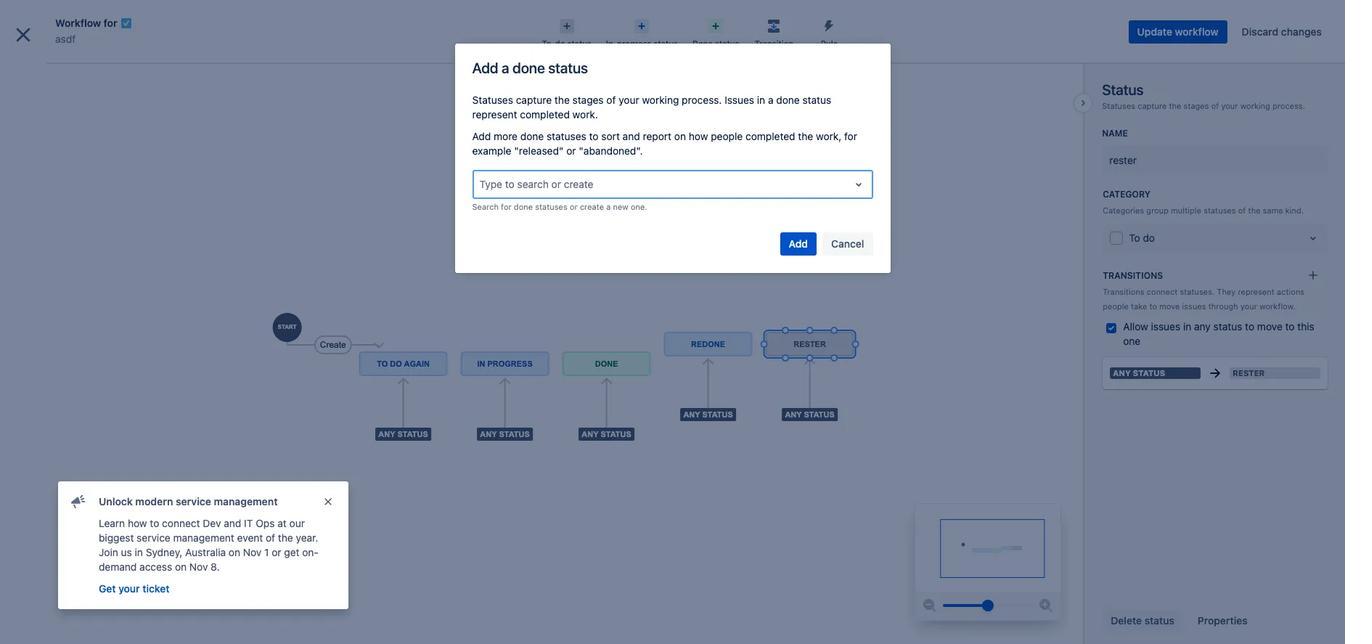 Task type: describe. For each thing, give the bounding box(es) containing it.
how inside learn how to connect dev and it ops at our biggest service management event of the year. join us in sydney, australia on nov 1 or get on- demand access on nov 8.
[[128, 517, 147, 529]]

working inside statuses capture the stages of your working process. issues in a done status represent completed work.
[[642, 94, 679, 106]]

dismiss image
[[322, 496, 334, 508]]

access
[[140, 561, 172, 573]]

1
[[264, 546, 269, 559]]

1 horizontal spatial on
[[229, 546, 240, 559]]

in-progress status button
[[599, 15, 686, 49]]

Search or create a status text field
[[480, 177, 482, 192]]

asdf inside status dialog
[[55, 33, 76, 45]]

open image for categories group multiple statuses of the same kind.
[[1305, 230, 1323, 247]]

kind.
[[1286, 206, 1305, 215]]

0 vertical spatial create
[[564, 178, 594, 190]]

transitions for transitions connect statuses. they represent actions people take to move issues through your workflow.
[[1103, 287, 1145, 296]]

delete status button
[[1103, 609, 1184, 633]]

delete
[[1111, 614, 1143, 627]]

do for to
[[1144, 232, 1156, 244]]

it
[[244, 517, 253, 529]]

asdf link
[[55, 31, 76, 48]]

"abandoned".
[[579, 145, 643, 157]]

to inside add more done statuses to sort and report on how people completed the work, for example "released" or "abandoned".
[[589, 130, 599, 142]]

workflow
[[1176, 25, 1219, 38]]

they
[[1218, 287, 1236, 296]]

zoom in image
[[1038, 597, 1056, 614]]

open image for add more done statuses to sort and report on how people completed the work, for example "released" or "abandoned".
[[850, 176, 868, 193]]

discard
[[1243, 25, 1279, 38]]

example
[[472, 145, 512, 157]]

properties button
[[1190, 609, 1257, 633]]

status inside to-do status "popup button"
[[568, 38, 592, 48]]

workflow
[[55, 17, 101, 29]]

0 vertical spatial service
[[176, 495, 211, 508]]

status statuses capture the stages of your working process.
[[1103, 81, 1306, 110]]

move inside allow issues in any status to move to this one
[[1258, 320, 1283, 333]]

connect inside learn how to connect dev and it ops at our biggest service management event of the year. join us in sydney, australia on nov 1 or get on- demand access on nov 8.
[[162, 517, 200, 529]]

create
[[538, 13, 570, 26]]

done for add more done statuses to sort and report on how people completed the work, for example "released" or "abandoned".
[[521, 130, 544, 142]]

zoom out image
[[922, 597, 939, 614]]

multiple
[[1172, 206, 1202, 215]]

a left new
[[607, 202, 611, 211]]

add more done statuses to sort and report on how people completed the work, for example "released" or "abandoned".
[[472, 130, 858, 157]]

transition
[[755, 38, 794, 48]]

status inside done status popup button
[[715, 38, 740, 48]]

sort
[[602, 130, 620, 142]]

learn more
[[63, 612, 111, 623]]

to-
[[542, 38, 555, 48]]

statuses inside category categories group multiple statuses of the same kind.
[[1204, 206, 1237, 215]]

0 horizontal spatial on
[[175, 561, 187, 573]]

your inside status statuses capture the stages of your working process.
[[1222, 101, 1239, 110]]

to right any
[[1246, 320, 1255, 333]]

0 horizontal spatial nov
[[189, 561, 208, 573]]

allow issues in any status to move to this one
[[1124, 320, 1315, 347]]

how inside add more done statuses to sort and report on how people completed the work, for example "released" or "abandoned".
[[689, 130, 708, 142]]

for for workflow for
[[104, 17, 117, 29]]

cancel button
[[823, 232, 873, 256]]

statuses capture the stages of your working process. issues in a done status represent completed work.
[[472, 94, 832, 121]]

Search field
[[1070, 8, 1215, 32]]

through
[[1209, 301, 1239, 311]]

create button
[[529, 8, 579, 32]]

done inside statuses capture the stages of your working process. issues in a done status represent completed work.
[[777, 94, 800, 106]]

completed inside add more done statuses to sort and report on how people completed the work, for example "released" or "abandoned".
[[746, 130, 796, 142]]

managed
[[87, 593, 125, 604]]

update workflow button
[[1129, 20, 1228, 44]]

of inside status statuses capture the stages of your working process.
[[1212, 101, 1220, 110]]

0 vertical spatial management
[[214, 495, 278, 508]]

primary element
[[9, 0, 1070, 40]]

in inside learn how to connect dev and it ops at our biggest service management event of the year. join us in sydney, australia on nov 1 or get on- demand access on nov 8.
[[135, 546, 143, 559]]

search
[[518, 178, 549, 190]]

a inside statuses capture the stages of your working process. issues in a done status represent completed work.
[[768, 94, 774, 106]]

progress
[[617, 38, 652, 48]]

create banner
[[0, 0, 1346, 41]]

this
[[1298, 320, 1315, 333]]

process. inside status statuses capture the stages of your working process.
[[1273, 101, 1306, 110]]

for for search for done statuses or create a new one.
[[501, 202, 512, 211]]

represent inside transitions connect statuses. they represent actions people take to move issues through your workflow.
[[1239, 287, 1275, 296]]

to-do status button
[[535, 15, 599, 49]]

cancel
[[832, 238, 865, 250]]

get
[[284, 546, 300, 559]]

and inside add more done statuses to sort and report on how people completed the work, for example "released" or "abandoned".
[[623, 130, 640, 142]]

done
[[693, 38, 713, 48]]

done status button
[[686, 15, 747, 49]]

transitions for transitions
[[1103, 270, 1164, 281]]

in-
[[606, 38, 617, 48]]

connect inside transitions connect statuses. they represent actions people take to move issues through your workflow.
[[1147, 287, 1178, 296]]

the inside category categories group multiple statuses of the same kind.
[[1249, 206, 1261, 215]]

to do
[[1130, 232, 1156, 244]]

our
[[289, 517, 305, 529]]

or down type to search or create
[[570, 202, 578, 211]]

learn for learn more
[[63, 612, 87, 623]]

rule button
[[802, 15, 857, 49]]

do for to-
[[555, 38, 565, 48]]

issues inside transitions connect statuses. they represent actions people take to move issues through your workflow.
[[1183, 301, 1207, 311]]

you're in the workflow viewfinder, use the arrow keys to move it element
[[916, 504, 1061, 591]]

search for done statuses or create a new one.
[[472, 202, 648, 211]]

ticket
[[143, 583, 170, 595]]

get your ticket
[[99, 583, 170, 595]]

8.
[[211, 561, 220, 573]]

learn how to connect dev and it ops at our biggest service management event of the year. join us in sydney, australia on nov 1 or get on- demand access on nov 8.
[[99, 517, 319, 573]]

category categories group multiple statuses of the same kind.
[[1103, 189, 1305, 215]]

update workflow
[[1138, 25, 1219, 38]]

update
[[1138, 25, 1173, 38]]

for inside add more done statuses to sort and report on how people completed the work, for example "released" or "abandoned".
[[845, 130, 858, 142]]

team-
[[63, 593, 87, 604]]

new
[[613, 202, 629, 211]]

statuses for to
[[547, 130, 587, 142]]

discard changes
[[1243, 25, 1323, 38]]

more for add
[[494, 130, 518, 142]]

project
[[128, 593, 157, 604]]

of inside learn how to connect dev and it ops at our biggest service management event of the year. join us in sydney, australia on nov 1 or get on- demand access on nov 8.
[[266, 532, 275, 544]]

issues
[[725, 94, 755, 106]]

represent inside statuses capture the stages of your working process. issues in a done status represent completed work.
[[472, 108, 518, 121]]

unlock
[[99, 495, 133, 508]]

transitions connect statuses. they represent actions people take to move issues through your workflow.
[[1103, 287, 1305, 311]]

1 horizontal spatial rester
[[1233, 368, 1265, 378]]

Zoom level range field
[[944, 591, 1034, 620]]

status inside status statuses capture the stages of your working process.
[[1103, 81, 1144, 98]]

done status
[[693, 38, 740, 48]]

process. inside statuses capture the stages of your working process. issues in a done status represent completed work.
[[682, 94, 722, 106]]

comment image
[[70, 493, 87, 511]]

get
[[99, 583, 116, 595]]

type
[[480, 178, 503, 190]]

any
[[1114, 368, 1131, 378]]

learn for learn how to connect dev and it ops at our biggest service management event of the year. join us in sydney, australia on nov 1 or get on- demand access on nov 8.
[[99, 517, 125, 529]]

status inside delete status button
[[1145, 614, 1175, 627]]

your inside get your ticket button
[[119, 583, 140, 595]]

event
[[237, 532, 263, 544]]

the inside add more done statuses to sort and report on how people completed the work, for example "released" or "abandoned".
[[799, 130, 814, 142]]

discard changes button
[[1234, 20, 1331, 44]]

name
[[1103, 128, 1129, 139]]

take
[[1132, 301, 1148, 311]]

move inside transitions connect statuses. they represent actions people take to move issues through your workflow.
[[1160, 301, 1181, 311]]



Task type: locate. For each thing, give the bounding box(es) containing it.
open image
[[850, 176, 868, 193], [1305, 230, 1323, 247]]

delete status
[[1111, 614, 1175, 627]]

in inside statuses capture the stages of your working process. issues in a done status represent completed work.
[[757, 94, 766, 106]]

2 vertical spatial add
[[789, 238, 808, 250]]

add
[[472, 60, 499, 76], [472, 130, 491, 142], [789, 238, 808, 250]]

status right progress
[[654, 38, 678, 48]]

1 horizontal spatial process.
[[1273, 101, 1306, 110]]

issues right the allow
[[1152, 320, 1181, 333]]

open image inside status dialog
[[1305, 230, 1323, 247]]

a down primary element
[[502, 60, 509, 76]]

completed down issues
[[746, 130, 796, 142]]

service inside learn how to connect dev and it ops at our biggest service management event of the year. join us in sydney, australia on nov 1 or get on- demand access on nov 8.
[[137, 532, 171, 544]]

learn inside "button"
[[63, 612, 87, 623]]

0 horizontal spatial move
[[1160, 301, 1181, 311]]

do right to
[[1144, 232, 1156, 244]]

1 vertical spatial open image
[[1305, 230, 1323, 247]]

done for search for done statuses or create a new one.
[[514, 202, 533, 211]]

completed inside statuses capture the stages of your working process. issues in a done status represent completed work.
[[520, 108, 570, 121]]

0 vertical spatial how
[[689, 130, 708, 142]]

join
[[99, 546, 118, 559]]

learn inside learn how to connect dev and it ops at our biggest service management event of the year. join us in sydney, australia on nov 1 or get on- demand access on nov 8.
[[99, 517, 125, 529]]

2 transitions from the top
[[1103, 287, 1145, 296]]

australia
[[185, 546, 226, 559]]

a left team-
[[56, 593, 60, 604]]

modern
[[135, 495, 173, 508]]

to-do status
[[542, 38, 592, 48]]

any
[[1195, 320, 1211, 333]]

status inside in-progress status popup button
[[654, 38, 678, 48]]

rester
[[1110, 154, 1137, 166], [1233, 368, 1265, 378]]

actions
[[1278, 287, 1305, 296]]

1 vertical spatial how
[[128, 517, 147, 529]]

on down event in the bottom left of the page
[[229, 546, 240, 559]]

done down to-
[[513, 60, 545, 76]]

in right you're on the left of page
[[46, 593, 53, 604]]

in-progress status
[[606, 38, 678, 48]]

open image up cancel
[[850, 176, 868, 193]]

type to search or create
[[480, 178, 594, 190]]

1 horizontal spatial do
[[1144, 232, 1156, 244]]

0 vertical spatial for
[[104, 17, 117, 29]]

statuses
[[472, 94, 513, 106], [1103, 101, 1136, 110]]

or inside add more done statuses to sort and report on how people completed the work, for example "released" or "abandoned".
[[567, 145, 576, 157]]

1 horizontal spatial statuses
[[1103, 101, 1136, 110]]

more inside "button"
[[89, 612, 111, 623]]

service up dev
[[176, 495, 211, 508]]

1 vertical spatial nov
[[189, 561, 208, 573]]

nov
[[243, 546, 262, 559], [189, 561, 208, 573]]

1 horizontal spatial stages
[[1184, 101, 1210, 110]]

done
[[513, 60, 545, 76], [777, 94, 800, 106], [521, 130, 544, 142], [514, 202, 533, 211]]

the inside status statuses capture the stages of your working process.
[[1170, 101, 1182, 110]]

stages inside statuses capture the stages of your working process. issues in a done status represent completed work.
[[573, 94, 604, 106]]

working
[[642, 94, 679, 106], [1241, 101, 1271, 110]]

for right workflow
[[104, 17, 117, 29]]

on down sydney,
[[175, 561, 187, 573]]

0 horizontal spatial people
[[711, 130, 743, 142]]

transitions inside transitions connect statuses. they represent actions people take to move issues through your workflow.
[[1103, 287, 1145, 296]]

1 horizontal spatial working
[[1241, 101, 1271, 110]]

1 vertical spatial completed
[[746, 130, 796, 142]]

1 horizontal spatial move
[[1258, 320, 1283, 333]]

1 vertical spatial asdf
[[44, 63, 65, 76]]

close workflow editor image
[[12, 23, 35, 46]]

0 vertical spatial learn
[[99, 517, 125, 529]]

people down issues
[[711, 130, 743, 142]]

issues inside allow issues in any status to move to this one
[[1152, 320, 1181, 333]]

more up example on the top of page
[[494, 130, 518, 142]]

learn up biggest
[[99, 517, 125, 529]]

to right take
[[1150, 301, 1158, 311]]

connect down unlock modern service management
[[162, 517, 200, 529]]

1 horizontal spatial more
[[494, 130, 518, 142]]

how right report
[[689, 130, 708, 142]]

1 vertical spatial people
[[1103, 301, 1129, 311]]

0 vertical spatial and
[[623, 130, 640, 142]]

to inside transitions connect statuses. they represent actions people take to move issues through your workflow.
[[1150, 301, 1158, 311]]

categories
[[1103, 206, 1145, 215]]

work.
[[573, 108, 598, 121]]

1 transitions from the top
[[1103, 270, 1164, 281]]

done down the search
[[514, 202, 533, 211]]

status inside allow issues in any status to move to this one
[[1214, 320, 1243, 333]]

to right type
[[505, 178, 515, 190]]

statuses.
[[1181, 287, 1215, 296]]

move right take
[[1160, 301, 1181, 311]]

capture inside status statuses capture the stages of your working process.
[[1138, 101, 1167, 110]]

on right report
[[675, 130, 686, 142]]

statuses right multiple
[[1204, 206, 1237, 215]]

to
[[1130, 232, 1141, 244]]

create transition image
[[1308, 269, 1320, 281]]

people inside add more done statuses to sort and report on how people completed the work, for example "released" or "abandoned".
[[711, 130, 743, 142]]

0 horizontal spatial issues
[[1152, 320, 1181, 333]]

done up "released"
[[521, 130, 544, 142]]

add a done status
[[472, 60, 588, 76]]

year.
[[296, 532, 318, 544]]

2 horizontal spatial for
[[845, 130, 858, 142]]

capture inside statuses capture the stages of your working process. issues in a done status represent completed work.
[[516, 94, 552, 106]]

same
[[1264, 206, 1284, 215]]

issues down "statuses."
[[1183, 301, 1207, 311]]

0 horizontal spatial learn
[[63, 612, 87, 623]]

rester down allow issues in any status to move to this one
[[1233, 368, 1265, 378]]

add for add a done status
[[472, 60, 499, 76]]

one
[[1124, 335, 1141, 347]]

asdf down asdf link
[[44, 63, 65, 76]]

move down workflow.
[[1258, 320, 1283, 333]]

to inside learn how to connect dev and it ops at our biggest service management event of the year. join us in sydney, australia on nov 1 or get on- demand access on nov 8.
[[150, 517, 159, 529]]

in
[[757, 94, 766, 106], [1184, 320, 1192, 333], [135, 546, 143, 559], [46, 593, 53, 604]]

status right any
[[1134, 368, 1166, 378]]

status
[[1103, 81, 1144, 98], [1134, 368, 1166, 378]]

status up 'name' in the right of the page
[[1103, 81, 1144, 98]]

add up example on the top of page
[[472, 130, 491, 142]]

0 vertical spatial do
[[555, 38, 565, 48]]

0 horizontal spatial connect
[[162, 517, 200, 529]]

allow
[[1124, 320, 1149, 333]]

0 vertical spatial issues
[[1183, 301, 1207, 311]]

status inside statuses capture the stages of your working process. issues in a done status represent completed work.
[[803, 94, 832, 106]]

jira software image
[[38, 11, 135, 29], [38, 11, 135, 29]]

to left this
[[1286, 320, 1295, 333]]

statuses inside status statuses capture the stages of your working process.
[[1103, 101, 1136, 110]]

0 horizontal spatial completed
[[520, 108, 570, 121]]

nov left 1
[[243, 546, 262, 559]]

transition button
[[747, 15, 802, 49]]

rester down 'name' in the right of the page
[[1110, 154, 1137, 166]]

0 horizontal spatial stages
[[573, 94, 604, 106]]

and right sort
[[623, 130, 640, 142]]

2 vertical spatial for
[[501, 202, 512, 211]]

create left new
[[580, 202, 604, 211]]

0 vertical spatial completed
[[520, 108, 570, 121]]

0 vertical spatial on
[[675, 130, 686, 142]]

do inside "popup button"
[[555, 38, 565, 48]]

0 vertical spatial more
[[494, 130, 518, 142]]

"released"
[[514, 145, 564, 157]]

0 horizontal spatial capture
[[516, 94, 552, 106]]

0 horizontal spatial and
[[224, 517, 241, 529]]

on
[[675, 130, 686, 142], [229, 546, 240, 559], [175, 561, 187, 573]]

status right to-
[[568, 38, 592, 48]]

0 vertical spatial rester
[[1110, 154, 1137, 166]]

asdf down workflow
[[55, 33, 76, 45]]

0 horizontal spatial how
[[128, 517, 147, 529]]

statuses for or
[[535, 202, 568, 211]]

status dialog
[[0, 0, 1346, 644]]

more
[[494, 130, 518, 142], [89, 612, 111, 623]]

learn down team-
[[63, 612, 87, 623]]

people inside transitions connect statuses. they represent actions people take to move issues through your workflow.
[[1103, 301, 1129, 311]]

properties
[[1198, 614, 1248, 627]]

the inside statuses capture the stages of your working process. issues in a done status represent completed work.
[[555, 94, 570, 106]]

0 vertical spatial people
[[711, 130, 743, 142]]

nov down australia
[[189, 561, 208, 573]]

changes
[[1282, 25, 1323, 38]]

one.
[[631, 202, 648, 211]]

group
[[6, 268, 169, 347], [6, 268, 169, 307], [6, 307, 169, 347]]

your inside statuses capture the stages of your working process. issues in a done status represent completed work.
[[619, 94, 640, 106]]

done right issues
[[777, 94, 800, 106]]

1 horizontal spatial completed
[[746, 130, 796, 142]]

management
[[214, 495, 278, 508], [173, 532, 234, 544]]

to left sort
[[589, 130, 599, 142]]

1 horizontal spatial service
[[176, 495, 211, 508]]

1 vertical spatial do
[[1144, 232, 1156, 244]]

on inside add more done statuses to sort and report on how people completed the work, for example "released" or "abandoned".
[[675, 130, 686, 142]]

workflow.
[[1260, 301, 1296, 311]]

status up work,
[[803, 94, 832, 106]]

0 horizontal spatial process.
[[682, 94, 722, 106]]

1 horizontal spatial open image
[[1305, 230, 1323, 247]]

any status
[[1114, 368, 1166, 378]]

at
[[278, 517, 287, 529]]

management inside learn how to connect dev and it ops at our biggest service management event of the year. join us in sydney, australia on nov 1 or get on- demand access on nov 8.
[[173, 532, 234, 544]]

connect
[[1147, 287, 1178, 296], [162, 517, 200, 529]]

people left take
[[1103, 301, 1129, 311]]

to down modern
[[150, 517, 159, 529]]

or inside learn how to connect dev and it ops at our biggest service management event of the year. join us in sydney, australia on nov 1 or get on- demand access on nov 8.
[[272, 546, 281, 559]]

of inside statuses capture the stages of your working process. issues in a done status represent completed work.
[[607, 94, 616, 106]]

search
[[472, 202, 499, 211]]

1 horizontal spatial represent
[[1239, 287, 1275, 296]]

0 vertical spatial connect
[[1147, 287, 1178, 296]]

for inside status dialog
[[104, 17, 117, 29]]

1 vertical spatial more
[[89, 612, 111, 623]]

done inside add more done statuses to sort and report on how people completed the work, for example "released" or "abandoned".
[[521, 130, 544, 142]]

how
[[689, 130, 708, 142], [128, 517, 147, 529]]

the inside learn how to connect dev and it ops at our biggest service management event of the year. join us in sydney, australia on nov 1 or get on- demand access on nov 8.
[[278, 532, 293, 544]]

add for add more done statuses to sort and report on how people completed the work, for example "released" or "abandoned".
[[472, 130, 491, 142]]

done for add a done status
[[513, 60, 545, 76]]

0 vertical spatial asdf
[[55, 33, 76, 45]]

0 vertical spatial status
[[1103, 81, 1144, 98]]

add left cancel
[[789, 238, 808, 250]]

status right done
[[715, 38, 740, 48]]

0 vertical spatial represent
[[472, 108, 518, 121]]

0 horizontal spatial more
[[89, 612, 111, 623]]

2 vertical spatial on
[[175, 561, 187, 573]]

statuses up 'name' in the right of the page
[[1103, 101, 1136, 110]]

1 vertical spatial transitions
[[1103, 287, 1145, 296]]

1 horizontal spatial people
[[1103, 301, 1129, 311]]

more inside add more done statuses to sort and report on how people completed the work, for example "released" or "abandoned".
[[494, 130, 518, 142]]

issues
[[1183, 301, 1207, 311], [1152, 320, 1181, 333]]

statuses inside statuses capture the stages of your working process. issues in a done status represent completed work.
[[472, 94, 513, 106]]

transitions
[[1103, 270, 1164, 281], [1103, 287, 1145, 296]]

1 vertical spatial status
[[1134, 368, 1166, 378]]

0 horizontal spatial service
[[137, 532, 171, 544]]

2 horizontal spatial on
[[675, 130, 686, 142]]

0 horizontal spatial do
[[555, 38, 565, 48]]

1 vertical spatial and
[[224, 517, 241, 529]]

status down through
[[1214, 320, 1243, 333]]

demand
[[99, 561, 137, 573]]

you're in a team-managed project
[[18, 593, 157, 604]]

in right 'us'
[[135, 546, 143, 559]]

open image up create transition image
[[1305, 230, 1323, 247]]

1 horizontal spatial issues
[[1183, 301, 1207, 311]]

working inside status statuses capture the stages of your working process.
[[1241, 101, 1271, 110]]

1 horizontal spatial connect
[[1147, 287, 1178, 296]]

0 horizontal spatial working
[[642, 94, 679, 106]]

a
[[502, 60, 509, 76], [768, 94, 774, 106], [607, 202, 611, 211], [56, 593, 60, 604]]

1 vertical spatial connect
[[162, 517, 200, 529]]

add down primary element
[[472, 60, 499, 76]]

1 vertical spatial move
[[1258, 320, 1283, 333]]

you're
[[18, 593, 44, 604]]

connect up take
[[1147, 287, 1178, 296]]

report
[[643, 130, 672, 142]]

or right "released"
[[567, 145, 576, 157]]

in inside allow issues in any status to move to this one
[[1184, 320, 1192, 333]]

open image inside add a done status dialog
[[850, 176, 868, 193]]

status down to-do status
[[548, 60, 588, 76]]

move
[[1160, 301, 1181, 311], [1258, 320, 1283, 333]]

process.
[[682, 94, 722, 106], [1273, 101, 1306, 110]]

1 horizontal spatial nov
[[243, 546, 262, 559]]

ops
[[256, 517, 275, 529]]

0 vertical spatial open image
[[850, 176, 868, 193]]

1 vertical spatial issues
[[1152, 320, 1181, 333]]

of
[[607, 94, 616, 106], [1212, 101, 1220, 110], [1239, 206, 1247, 215], [266, 532, 275, 544]]

1 vertical spatial service
[[137, 532, 171, 544]]

1 horizontal spatial and
[[623, 130, 640, 142]]

0 vertical spatial add
[[472, 60, 499, 76]]

1 vertical spatial management
[[173, 532, 234, 544]]

and left it
[[224, 517, 241, 529]]

statuses down add a done status
[[472, 94, 513, 106]]

your inside transitions connect statuses. they represent actions people take to move issues through your workflow.
[[1241, 301, 1258, 311]]

how up biggest
[[128, 517, 147, 529]]

for right work,
[[845, 130, 858, 142]]

unlock modern service management
[[99, 495, 278, 508]]

or
[[567, 145, 576, 157], [552, 178, 561, 190], [570, 202, 578, 211], [272, 546, 281, 559]]

or up the search for done statuses or create a new one.
[[552, 178, 561, 190]]

status right delete
[[1145, 614, 1175, 627]]

or right 1
[[272, 546, 281, 559]]

represent up example on the top of page
[[472, 108, 518, 121]]

workflow for
[[55, 17, 117, 29]]

on-
[[302, 546, 319, 559]]

stages inside status statuses capture the stages of your working process.
[[1184, 101, 1210, 110]]

1 horizontal spatial for
[[501, 202, 512, 211]]

represent up workflow.
[[1239, 287, 1275, 296]]

1 vertical spatial rester
[[1233, 368, 1265, 378]]

group
[[1147, 206, 1169, 215]]

get your ticket button
[[97, 580, 171, 598]]

learn more button
[[63, 612, 111, 624]]

1 vertical spatial add
[[472, 130, 491, 142]]

0 horizontal spatial represent
[[472, 108, 518, 121]]

add inside button
[[789, 238, 808, 250]]

1 horizontal spatial learn
[[99, 517, 125, 529]]

1 vertical spatial learn
[[63, 612, 87, 623]]

0 horizontal spatial statuses
[[472, 94, 513, 106]]

more for learn
[[89, 612, 111, 623]]

in right issues
[[757, 94, 766, 106]]

1 horizontal spatial how
[[689, 130, 708, 142]]

0 vertical spatial nov
[[243, 546, 262, 559]]

1 horizontal spatial capture
[[1138, 101, 1167, 110]]

more down managed
[[89, 612, 111, 623]]

add a done status dialog
[[455, 44, 891, 273]]

statuses down work.
[[547, 130, 587, 142]]

biggest
[[99, 532, 134, 544]]

add inside add more done statuses to sort and report on how people completed the work, for example "released" or "abandoned".
[[472, 130, 491, 142]]

0 vertical spatial move
[[1160, 301, 1181, 311]]

0 vertical spatial transitions
[[1103, 270, 1164, 281]]

in left any
[[1184, 320, 1192, 333]]

service up sydney,
[[137, 532, 171, 544]]

do down create button
[[555, 38, 565, 48]]

sydney,
[[146, 546, 183, 559]]

1 vertical spatial create
[[580, 202, 604, 211]]

0 horizontal spatial for
[[104, 17, 117, 29]]

of inside category categories group multiple statuses of the same kind.
[[1239, 206, 1247, 215]]

1 vertical spatial on
[[229, 546, 240, 559]]

statuses down type to search or create
[[535, 202, 568, 211]]

for right search
[[501, 202, 512, 211]]

0 horizontal spatial open image
[[850, 176, 868, 193]]

your
[[619, 94, 640, 106], [1222, 101, 1239, 110], [1241, 301, 1258, 311], [119, 583, 140, 595]]

create up the search for done statuses or create a new one.
[[564, 178, 594, 190]]

1 vertical spatial for
[[845, 130, 858, 142]]

a right issues
[[768, 94, 774, 106]]

management up australia
[[173, 532, 234, 544]]

rule
[[821, 38, 838, 48]]

1 vertical spatial represent
[[1239, 287, 1275, 296]]

learn
[[99, 517, 125, 529], [63, 612, 87, 623]]

completed up "released"
[[520, 108, 570, 121]]

statuses inside add more done statuses to sort and report on how people completed the work, for example "released" or "abandoned".
[[547, 130, 587, 142]]

management up it
[[214, 495, 278, 508]]

and inside learn how to connect dev and it ops at our biggest service management event of the year. join us in sydney, australia on nov 1 or get on- demand access on nov 8.
[[224, 517, 241, 529]]

0 horizontal spatial rester
[[1110, 154, 1137, 166]]

represent
[[472, 108, 518, 121], [1239, 287, 1275, 296]]



Task type: vqa. For each thing, say whether or not it's contained in the screenshot.
Trash
no



